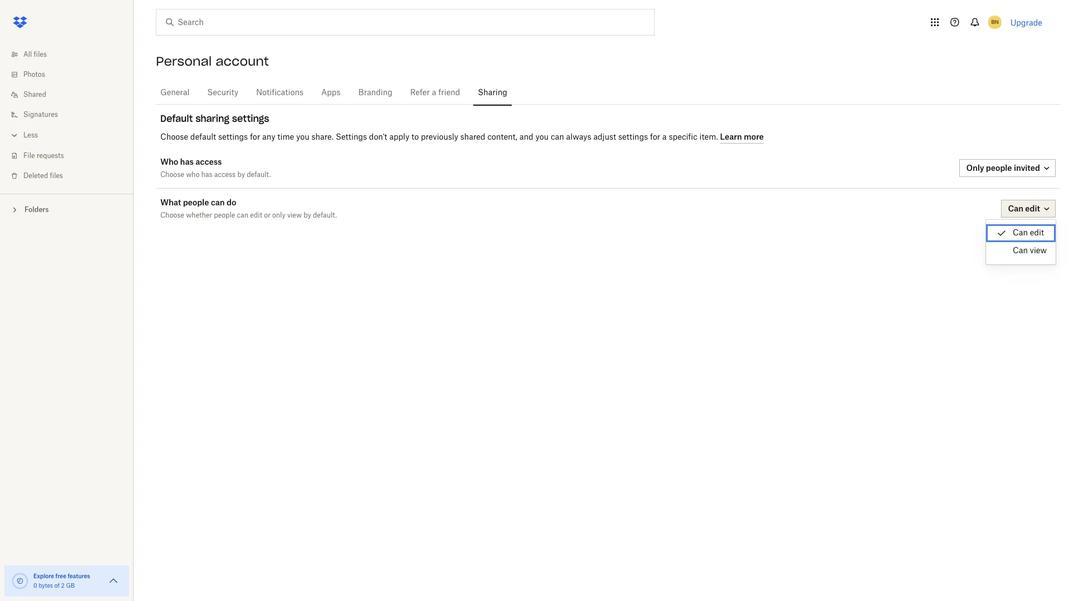 Task type: describe. For each thing, give the bounding box(es) containing it.
friend
[[439, 89, 460, 97]]

2 horizontal spatial can
[[551, 133, 564, 141]]

always
[[566, 133, 592, 141]]

photos
[[23, 71, 45, 78]]

only
[[272, 212, 286, 219]]

previously
[[421, 133, 458, 141]]

photos link
[[9, 65, 134, 85]]

bytes
[[39, 584, 53, 589]]

all files link
[[9, 45, 134, 65]]

2 vertical spatial can
[[237, 212, 248, 219]]

what people can do choose whether people can edit or only view by default.
[[160, 198, 337, 219]]

1 choose from the top
[[160, 133, 188, 141]]

deleted files link
[[9, 166, 134, 186]]

default
[[160, 113, 193, 124]]

general tab
[[156, 80, 194, 106]]

1 you from the left
[[296, 133, 310, 141]]

whether
[[186, 212, 212, 219]]

1 vertical spatial people
[[214, 212, 235, 219]]

refer a friend tab
[[406, 80, 465, 106]]

deleted files
[[23, 173, 63, 179]]

settings for sharing
[[232, 113, 269, 124]]

file
[[23, 153, 35, 159]]

features
[[68, 573, 90, 580]]

who has access choose who has access by default.
[[160, 157, 271, 178]]

can for can edit
[[1013, 230, 1028, 237]]

what
[[160, 198, 181, 207]]

general
[[160, 89, 190, 97]]

can edit
[[1013, 230, 1045, 237]]

item.
[[700, 133, 718, 141]]

notifications
[[256, 89, 304, 97]]

who
[[160, 157, 178, 167]]

edit inside radio item
[[1030, 230, 1045, 237]]

choose default settings for any time you share. settings don't apply to previously shared content, and you can always adjust settings for a specific item.
[[160, 133, 720, 141]]

2
[[61, 584, 65, 589]]

all
[[23, 51, 32, 58]]

shared
[[23, 91, 46, 98]]

signatures link
[[9, 105, 134, 125]]

any
[[262, 133, 275, 141]]

personal
[[156, 53, 212, 69]]

files for deleted files
[[50, 173, 63, 179]]

view inside the what people can do choose whether people can edit or only view by default.
[[287, 212, 302, 219]]

1 vertical spatial can
[[211, 198, 225, 207]]

1 vertical spatial access
[[214, 172, 236, 178]]

adjust
[[594, 133, 617, 141]]

folders button
[[0, 201, 134, 218]]

all files
[[23, 51, 47, 58]]

notifications tab
[[252, 80, 308, 106]]

default
[[190, 133, 216, 141]]

sharing tab
[[474, 80, 512, 106]]

2 for from the left
[[650, 133, 661, 141]]

by inside the what people can do choose whether people can edit or only view by default.
[[304, 212, 311, 219]]

upgrade link
[[1011, 18, 1043, 27]]

can for can view
[[1013, 247, 1028, 255]]

sharing
[[478, 89, 507, 97]]

explore free features 0 bytes of 2 gb
[[33, 573, 90, 589]]

edit inside the what people can do choose whether people can edit or only view by default.
[[250, 212, 262, 219]]

less
[[23, 132, 38, 139]]

quota usage element
[[11, 573, 29, 591]]

security
[[207, 89, 238, 97]]

don't
[[369, 133, 387, 141]]

time
[[278, 133, 294, 141]]

0
[[33, 584, 37, 589]]

content,
[[488, 133, 518, 141]]

or
[[264, 212, 271, 219]]



Task type: locate. For each thing, give the bounding box(es) containing it.
explore
[[33, 573, 54, 580]]

default. inside the what people can do choose whether people can edit or only view by default.
[[313, 212, 337, 219]]

1 vertical spatial has
[[201, 172, 213, 178]]

free
[[55, 573, 66, 580]]

0 horizontal spatial edit
[[250, 212, 262, 219]]

signatures
[[23, 111, 58, 118]]

by
[[238, 172, 245, 178], [304, 212, 311, 219]]

apps
[[321, 89, 341, 97]]

can up the can view
[[1013, 230, 1028, 237]]

0 vertical spatial by
[[238, 172, 245, 178]]

1 vertical spatial choose
[[160, 172, 184, 178]]

2 you from the left
[[536, 133, 549, 141]]

refer a friend
[[410, 89, 460, 97]]

0 horizontal spatial view
[[287, 212, 302, 219]]

people down do
[[214, 212, 235, 219]]

file requests link
[[9, 146, 134, 166]]

upgrade
[[1011, 18, 1043, 27]]

1 horizontal spatial for
[[650, 133, 661, 141]]

0 vertical spatial choose
[[160, 133, 188, 141]]

can edit radio item
[[987, 225, 1056, 242]]

settings right 'adjust' on the top of the page
[[619, 133, 648, 141]]

file requests
[[23, 153, 64, 159]]

security tab
[[203, 80, 243, 106]]

0 horizontal spatial you
[[296, 133, 310, 141]]

1 horizontal spatial a
[[663, 133, 667, 141]]

0 vertical spatial has
[[180, 157, 194, 167]]

for
[[250, 133, 260, 141], [650, 133, 661, 141]]

can inside can edit radio item
[[1013, 230, 1028, 237]]

0 horizontal spatial can
[[211, 198, 225, 207]]

a inside tab
[[432, 89, 436, 97]]

personal account
[[156, 53, 269, 69]]

you right and at left
[[536, 133, 549, 141]]

settings
[[232, 113, 269, 124], [218, 133, 248, 141], [619, 133, 648, 141]]

you
[[296, 133, 310, 141], [536, 133, 549, 141]]

1 vertical spatial files
[[50, 173, 63, 179]]

1 for from the left
[[250, 133, 260, 141]]

settings up any
[[232, 113, 269, 124]]

default. up the what people can do choose whether people can edit or only view by default.
[[247, 172, 271, 178]]

default. inside who has access choose who has access by default.
[[247, 172, 271, 178]]

1 vertical spatial view
[[1030, 247, 1047, 255]]

of
[[54, 584, 60, 589]]

can down can edit radio item on the right of page
[[1013, 247, 1028, 255]]

0 horizontal spatial for
[[250, 133, 260, 141]]

1 vertical spatial by
[[304, 212, 311, 219]]

0 horizontal spatial by
[[238, 172, 245, 178]]

choose inside who has access choose who has access by default.
[[160, 172, 184, 178]]

3 choose from the top
[[160, 212, 184, 219]]

tab list containing general
[[156, 78, 1061, 106]]

files right all
[[34, 51, 47, 58]]

apply
[[390, 133, 410, 141]]

for left specific
[[650, 133, 661, 141]]

can left or
[[237, 212, 248, 219]]

0 horizontal spatial files
[[34, 51, 47, 58]]

0 vertical spatial view
[[287, 212, 302, 219]]

view right only
[[287, 212, 302, 219]]

folders
[[25, 206, 49, 214]]

deleted
[[23, 173, 48, 179]]

list
[[0, 38, 134, 194]]

for left any
[[250, 133, 260, 141]]

choose inside the what people can do choose whether people can edit or only view by default.
[[160, 212, 184, 219]]

who
[[186, 172, 200, 178]]

branding
[[359, 89, 393, 97]]

1 horizontal spatial files
[[50, 173, 63, 179]]

can left do
[[211, 198, 225, 207]]

list containing all files
[[0, 38, 134, 194]]

1 horizontal spatial has
[[201, 172, 213, 178]]

1 horizontal spatial you
[[536, 133, 549, 141]]

0 vertical spatial can
[[1013, 230, 1028, 237]]

by right only
[[304, 212, 311, 219]]

has
[[180, 157, 194, 167], [201, 172, 213, 178]]

1 vertical spatial default.
[[313, 212, 337, 219]]

can left always
[[551, 133, 564, 141]]

access
[[196, 157, 222, 167], [214, 172, 236, 178]]

settings for default
[[218, 133, 248, 141]]

access up who in the top left of the page
[[196, 157, 222, 167]]

tab list
[[156, 78, 1061, 106]]

can
[[551, 133, 564, 141], [211, 198, 225, 207], [237, 212, 248, 219]]

by inside who has access choose who has access by default.
[[238, 172, 245, 178]]

a left specific
[[663, 133, 667, 141]]

can
[[1013, 230, 1028, 237], [1013, 247, 1028, 255]]

0 vertical spatial a
[[432, 89, 436, 97]]

1 horizontal spatial edit
[[1030, 230, 1045, 237]]

0 vertical spatial can
[[551, 133, 564, 141]]

account
[[216, 53, 269, 69]]

a right refer
[[432, 89, 436, 97]]

files for all files
[[34, 51, 47, 58]]

branding tab
[[354, 80, 397, 106]]

has right who in the top left of the page
[[201, 172, 213, 178]]

1 horizontal spatial by
[[304, 212, 311, 219]]

less image
[[9, 130, 20, 141]]

0 vertical spatial people
[[183, 198, 209, 207]]

people up whether
[[183, 198, 209, 207]]

settings down default sharing settings
[[218, 133, 248, 141]]

shared
[[461, 133, 486, 141]]

settings
[[336, 133, 367, 141]]

edit left or
[[250, 212, 262, 219]]

0 vertical spatial access
[[196, 157, 222, 167]]

1 vertical spatial a
[[663, 133, 667, 141]]

refer
[[410, 89, 430, 97]]

a
[[432, 89, 436, 97], [663, 133, 667, 141]]

default.
[[247, 172, 271, 178], [313, 212, 337, 219]]

1 can from the top
[[1013, 230, 1028, 237]]

dropbox image
[[9, 11, 31, 33]]

choose
[[160, 133, 188, 141], [160, 172, 184, 178], [160, 212, 184, 219]]

by up the what people can do choose whether people can edit or only view by default.
[[238, 172, 245, 178]]

1 horizontal spatial view
[[1030, 247, 1047, 255]]

files right "deleted"
[[50, 173, 63, 179]]

and
[[520, 133, 534, 141]]

view down "can edit"
[[1030, 247, 1047, 255]]

0 horizontal spatial people
[[183, 198, 209, 207]]

choose down what
[[160, 212, 184, 219]]

0 vertical spatial files
[[34, 51, 47, 58]]

share.
[[312, 133, 334, 141]]

2 choose from the top
[[160, 172, 184, 178]]

apps tab
[[317, 80, 345, 106]]

default sharing settings
[[160, 113, 269, 124]]

can view
[[1013, 247, 1047, 255]]

you right the time
[[296, 133, 310, 141]]

default. right only
[[313, 212, 337, 219]]

0 horizontal spatial a
[[432, 89, 436, 97]]

0 vertical spatial default.
[[247, 172, 271, 178]]

gb
[[66, 584, 75, 589]]

2 can from the top
[[1013, 247, 1028, 255]]

1 horizontal spatial default.
[[313, 212, 337, 219]]

files
[[34, 51, 47, 58], [50, 173, 63, 179]]

specific
[[669, 133, 698, 141]]

view
[[287, 212, 302, 219], [1030, 247, 1047, 255]]

access up do
[[214, 172, 236, 178]]

has up who in the top left of the page
[[180, 157, 194, 167]]

sharing
[[196, 113, 229, 124]]

0 horizontal spatial default.
[[247, 172, 271, 178]]

do
[[227, 198, 236, 207]]

choose down who
[[160, 172, 184, 178]]

edit up the can view
[[1030, 230, 1045, 237]]

choose down default
[[160, 133, 188, 141]]

requests
[[37, 153, 64, 159]]

0 horizontal spatial has
[[180, 157, 194, 167]]

2 vertical spatial choose
[[160, 212, 184, 219]]

0 vertical spatial edit
[[250, 212, 262, 219]]

1 horizontal spatial can
[[237, 212, 248, 219]]

people
[[183, 198, 209, 207], [214, 212, 235, 219]]

1 vertical spatial edit
[[1030, 230, 1045, 237]]

shared link
[[9, 85, 134, 105]]

1 horizontal spatial people
[[214, 212, 235, 219]]

to
[[412, 133, 419, 141]]

1 vertical spatial can
[[1013, 247, 1028, 255]]

edit
[[250, 212, 262, 219], [1030, 230, 1045, 237]]



Task type: vqa. For each thing, say whether or not it's contained in the screenshot.
1st Can from the bottom of the page
yes



